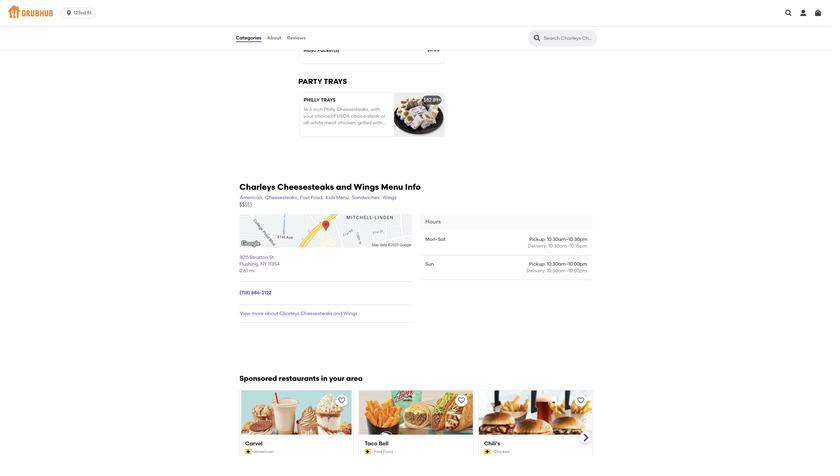 Task type: describe. For each thing, give the bounding box(es) containing it.
save this restaurant image for taco bell
[[458, 397, 466, 405]]

mayo packet(s)
[[304, 48, 339, 53]]

save this restaurant image for carvel
[[338, 397, 346, 405]]

save this restaurant image
[[577, 397, 585, 405]]

sun
[[426, 262, 434, 267]]

trays for philly trays
[[321, 97, 336, 103]]

2 vertical spatial wings
[[344, 311, 358, 317]]

sponsored restaurants in your area
[[240, 375, 363, 383]]

about
[[267, 35, 281, 41]]

123rd st button
[[61, 8, 99, 18]]

0 vertical spatial fast
[[300, 195, 310, 201]]

bell
[[379, 441, 389, 447]]

kids
[[326, 195, 335, 201]]

area
[[346, 375, 363, 383]]

$82.89 +
[[424, 97, 442, 103]]

philly trays
[[304, 97, 336, 103]]

mon–sat
[[426, 237, 446, 243]]

3011 stratton st flushing , ny 11354 0.61 mi
[[240, 255, 280, 274]]

$$$$$
[[240, 202, 252, 208]]

+
[[439, 97, 442, 103]]

american
[[255, 450, 274, 455]]

fast food
[[374, 450, 393, 455]]

save this restaurant button for carvel
[[336, 395, 348, 407]]

1 vertical spatial and
[[334, 311, 343, 317]]

$$
[[240, 202, 245, 208]]

categories button
[[236, 26, 262, 50]]

$0.00 for knife(s)
[[577, 21, 590, 27]]

svg image
[[66, 10, 72, 16]]

carvel
[[245, 441, 263, 447]]

view
[[240, 311, 251, 317]]

knife(s)
[[454, 22, 471, 27]]

flushing
[[240, 262, 258, 267]]

pickup: for 10:30am–10:30pm
[[530, 237, 546, 243]]

party
[[299, 77, 322, 86]]

in
[[321, 375, 328, 383]]

0.61
[[240, 269, 248, 274]]

2 10:30am–10:00pm from the top
[[547, 268, 588, 274]]

3 svg image from the left
[[815, 9, 823, 17]]

subscription pass image for taco bell
[[365, 450, 372, 455]]

st inside button
[[87, 10, 92, 16]]

ny
[[261, 262, 267, 267]]

taco bell
[[365, 441, 389, 447]]

american, button
[[240, 194, 264, 202]]

menu
[[381, 182, 403, 192]]

sponsored
[[240, 375, 277, 383]]

0 vertical spatial and
[[336, 182, 352, 192]]

more
[[252, 311, 264, 317]]

2122
[[262, 291, 272, 296]]



Task type: locate. For each thing, give the bounding box(es) containing it.
1 subscription pass image from the left
[[245, 450, 252, 455]]

0 vertical spatial wings
[[354, 182, 379, 192]]

delivery: inside pickup: 10:30am–10:00pm delivery: 10:30am–10:00pm
[[527, 268, 546, 274]]

(718)
[[240, 291, 250, 296]]

0 vertical spatial packet(s)
[[324, 22, 346, 27]]

delivery:
[[528, 244, 547, 249], [527, 268, 546, 274]]

taco
[[365, 441, 378, 447]]

american, cheesesteaks, fast food, kids menu, sandwiches, wings
[[240, 195, 397, 201]]

886-
[[251, 291, 262, 296]]

chili's logo image
[[479, 391, 593, 447]]

0 horizontal spatial save this restaurant button
[[336, 395, 348, 407]]

subscription pass image down taco on the bottom of the page
[[365, 450, 372, 455]]

taco bell link
[[365, 441, 468, 448]]

0 horizontal spatial svg image
[[785, 9, 793, 17]]

2 horizontal spatial svg image
[[815, 9, 823, 17]]

123rd
[[74, 10, 86, 16]]

sandwiches,
[[352, 195, 381, 201]]

your
[[329, 375, 345, 383]]

wings button
[[382, 194, 397, 202]]

1 vertical spatial st
[[269, 255, 274, 261]]

st
[[87, 10, 92, 16], [269, 255, 274, 261]]

subscription pass image for chili's
[[484, 450, 491, 455]]

save this restaurant button for taco bell
[[456, 395, 468, 407]]

reviews button
[[287, 26, 306, 50]]

10:30am–10:30pm
[[547, 237, 588, 243]]

st inside 3011 stratton st flushing , ny 11354 0.61 mi
[[269, 255, 274, 261]]

0 horizontal spatial st
[[87, 10, 92, 16]]

trays
[[324, 77, 347, 86], [321, 97, 336, 103]]

pickup:
[[530, 237, 546, 243], [530, 262, 546, 267]]

reviews
[[287, 35, 306, 41]]

pickup: for 10:30am–10:00pm
[[530, 262, 546, 267]]

taco bell logo image
[[360, 391, 473, 447]]

(718) 886-2122
[[240, 291, 272, 296]]

10:30am–10:15pm
[[548, 244, 588, 249]]

0 horizontal spatial charleys
[[240, 182, 276, 192]]

$0.00
[[427, 21, 440, 27], [577, 21, 590, 27], [427, 47, 440, 53]]

charleys
[[240, 182, 276, 192], [280, 311, 300, 317]]

subscription pass image down "carvel"
[[245, 450, 252, 455]]

,
[[258, 262, 259, 267]]

0 vertical spatial pickup:
[[530, 237, 546, 243]]

packet(s) right mayo
[[318, 48, 339, 53]]

123rd st
[[74, 10, 92, 16]]

wings
[[354, 182, 379, 192], [383, 195, 397, 201], [344, 311, 358, 317]]

1 horizontal spatial save this restaurant image
[[458, 397, 466, 405]]

search icon image
[[533, 34, 541, 42]]

1 horizontal spatial save this restaurant button
[[456, 395, 468, 407]]

save this restaurant button for chili's
[[575, 395, 587, 407]]

sandwiches, button
[[352, 194, 381, 202]]

0 vertical spatial st
[[87, 10, 92, 16]]

categories
[[236, 35, 262, 41]]

1 horizontal spatial subscription pass image
[[365, 450, 372, 455]]

chili's link
[[484, 441, 587, 448]]

pickup: inside pickup: 10:30am–10:00pm delivery: 10:30am–10:00pm
[[530, 262, 546, 267]]

american,
[[240, 195, 263, 201]]

info
[[405, 182, 421, 192]]

hours
[[426, 219, 441, 225]]

trays for party trays
[[324, 77, 347, 86]]

chicken
[[494, 450, 510, 455]]

kids menu, button
[[325, 194, 351, 202]]

1 horizontal spatial fast
[[374, 450, 383, 455]]

3 subscription pass image from the left
[[484, 450, 491, 455]]

food
[[383, 450, 393, 455]]

1 vertical spatial pickup:
[[530, 262, 546, 267]]

main navigation navigation
[[0, 0, 833, 26]]

1 horizontal spatial st
[[269, 255, 274, 261]]

svg image
[[785, 9, 793, 17], [800, 9, 808, 17], [815, 9, 823, 17]]

charleys cheesesteaks and wings menu info
[[240, 182, 421, 192]]

fast down taco bell
[[374, 450, 383, 455]]

menu,
[[336, 195, 350, 201]]

st up 11354
[[269, 255, 274, 261]]

0 vertical spatial 10:30am–10:00pm
[[547, 262, 588, 267]]

pickup: 10:30am–10:00pm delivery: 10:30am–10:00pm
[[527, 262, 588, 274]]

1 vertical spatial charleys
[[280, 311, 300, 317]]

packet(s)
[[324, 22, 346, 27], [318, 48, 339, 53]]

packet(s) for mayo packet(s)
[[318, 48, 339, 53]]

0 vertical spatial delivery:
[[528, 244, 547, 249]]

0 horizontal spatial fast
[[300, 195, 310, 201]]

pickup: inside pickup: 10:30am–10:30pm delivery: 10:30am–10:15pm
[[530, 237, 546, 243]]

delivery: for pickup: 10:30am–10:30pm delivery: 10:30am–10:15pm
[[528, 244, 547, 249]]

philly
[[304, 97, 320, 103]]

1 10:30am–10:00pm from the top
[[547, 262, 588, 267]]

fast food, button
[[300, 194, 324, 202]]

subscription pass image for carvel
[[245, 450, 252, 455]]

3011
[[240, 255, 249, 261]]

packet(s) for ketchup packet(s)
[[324, 22, 346, 27]]

food,
[[311, 195, 324, 201]]

2 save this restaurant image from the left
[[458, 397, 466, 405]]

subscription pass image
[[245, 450, 252, 455], [365, 450, 372, 455], [484, 450, 491, 455]]

carvel link
[[245, 441, 348, 448]]

cheesesteaks, button
[[265, 194, 299, 202]]

subscription pass image down chili's
[[484, 450, 491, 455]]

Search Charleys Cheesesteaks and Wings search field
[[543, 35, 595, 41]]

$0.00 for mayo packet(s)
[[427, 47, 440, 53]]

restaurants
[[279, 375, 320, 383]]

(718) 886-2122 button
[[240, 290, 272, 297]]

stratton
[[250, 255, 268, 261]]

view more about charleys cheesesteaks and wings
[[240, 311, 358, 317]]

1 save this restaurant button from the left
[[336, 395, 348, 407]]

fast
[[300, 195, 310, 201], [374, 450, 383, 455]]

ketchup packet(s)
[[304, 22, 346, 27]]

philly trays image
[[394, 93, 444, 136]]

cheesesteaks,
[[265, 195, 298, 201]]

carvel logo image
[[240, 391, 353, 447]]

$82.89
[[424, 97, 439, 103]]

delivery: for pickup: 10:30am–10:00pm delivery: 10:30am–10:00pm
[[527, 268, 546, 274]]

and
[[336, 182, 352, 192], [334, 311, 343, 317]]

party trays
[[299, 77, 347, 86]]

save this restaurant button
[[336, 395, 348, 407], [456, 395, 468, 407], [575, 395, 587, 407]]

1 vertical spatial wings
[[383, 195, 397, 201]]

10:30am–10:00pm
[[547, 262, 588, 267], [547, 268, 588, 274]]

1 vertical spatial packet(s)
[[318, 48, 339, 53]]

1 save this restaurant image from the left
[[338, 397, 346, 405]]

1 vertical spatial trays
[[321, 97, 336, 103]]

11354
[[268, 262, 280, 267]]

trays up "philly trays"
[[324, 77, 347, 86]]

1 vertical spatial delivery:
[[527, 268, 546, 274]]

pickup: down pickup: 10:30am–10:30pm delivery: 10:30am–10:15pm
[[530, 262, 546, 267]]

2 horizontal spatial subscription pass image
[[484, 450, 491, 455]]

1 svg image from the left
[[785, 9, 793, 17]]

2 horizontal spatial save this restaurant button
[[575, 395, 587, 407]]

2 subscription pass image from the left
[[365, 450, 372, 455]]

st right 123rd
[[87, 10, 92, 16]]

mi
[[249, 269, 255, 274]]

1 horizontal spatial charleys
[[280, 311, 300, 317]]

trays right philly
[[321, 97, 336, 103]]

0 horizontal spatial save this restaurant image
[[338, 397, 346, 405]]

0 vertical spatial cheesesteaks
[[278, 182, 334, 192]]

fast left food,
[[300, 195, 310, 201]]

chili's
[[484, 441, 500, 447]]

about
[[265, 311, 279, 317]]

ketchup
[[304, 22, 323, 27]]

delivery: inside pickup: 10:30am–10:30pm delivery: 10:30am–10:15pm
[[528, 244, 547, 249]]

0 horizontal spatial subscription pass image
[[245, 450, 252, 455]]

2 svg image from the left
[[800, 9, 808, 17]]

charleys up american,
[[240, 182, 276, 192]]

pickup: left 10:30am–10:30pm
[[530, 237, 546, 243]]

mayo
[[304, 48, 317, 53]]

0 vertical spatial charleys
[[240, 182, 276, 192]]

1 vertical spatial 10:30am–10:00pm
[[547, 268, 588, 274]]

charleys right about on the left
[[280, 311, 300, 317]]

1 vertical spatial fast
[[374, 450, 383, 455]]

0 vertical spatial trays
[[324, 77, 347, 86]]

3 save this restaurant button from the left
[[575, 395, 587, 407]]

about button
[[267, 26, 282, 50]]

cheesesteaks
[[278, 182, 334, 192], [301, 311, 333, 317]]

1 vertical spatial cheesesteaks
[[301, 311, 333, 317]]

1 horizontal spatial svg image
[[800, 9, 808, 17]]

pickup: 10:30am–10:30pm delivery: 10:30am–10:15pm
[[528, 237, 588, 249]]

save this restaurant image
[[338, 397, 346, 405], [458, 397, 466, 405]]

packet(s) right ketchup
[[324, 22, 346, 27]]

2 save this restaurant button from the left
[[456, 395, 468, 407]]



Task type: vqa. For each thing, say whether or not it's contained in the screenshot.
the "• Kids Menu" at the bottom of page
no



